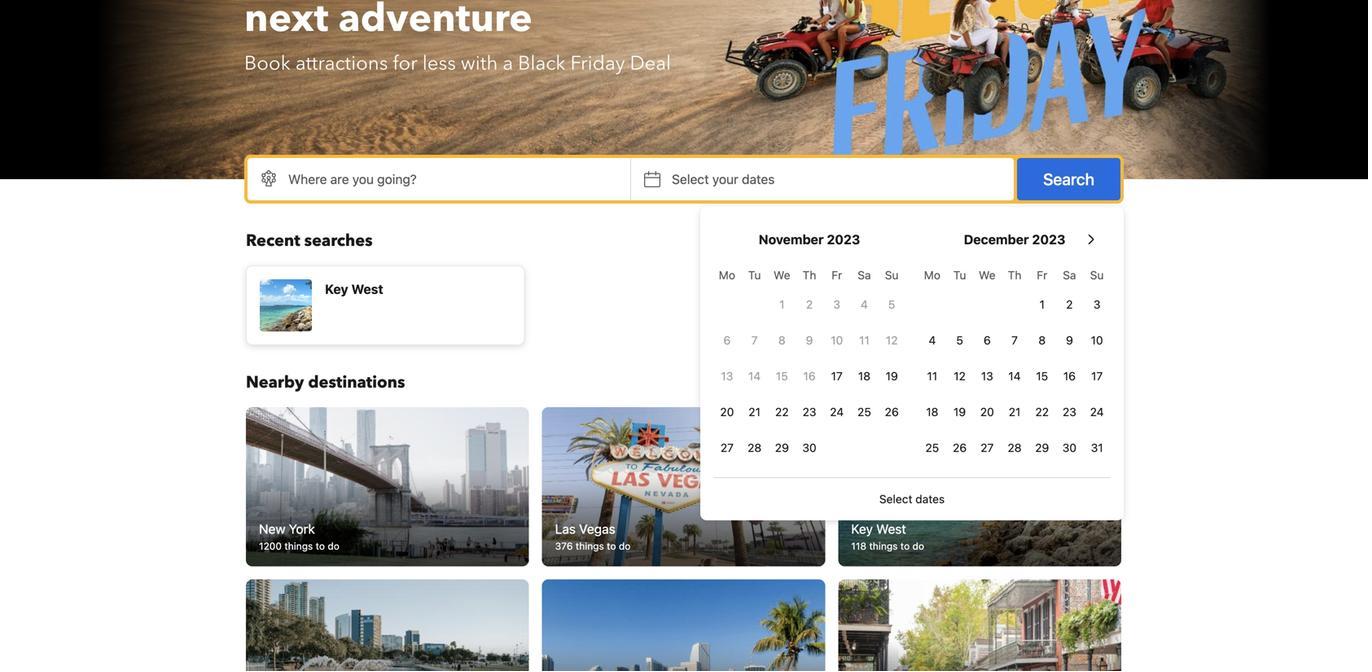 Task type: locate. For each thing, give the bounding box(es) containing it.
sa
[[858, 268, 871, 282], [1063, 268, 1077, 282]]

18 inside option
[[858, 369, 871, 383]]

things for york
[[285, 541, 313, 552]]

1 vertical spatial 25
[[926, 441, 939, 455]]

sa up 2 option
[[1063, 268, 1077, 282]]

attractions
[[296, 50, 388, 77]]

10
[[831, 334, 843, 347], [1091, 334, 1104, 347]]

7 right 6 'option'
[[752, 334, 758, 347]]

for
[[393, 50, 418, 77]]

3 do from the left
[[913, 541, 925, 552]]

8 right 7 option in the right of the page
[[779, 334, 786, 347]]

2 1 from the left
[[1040, 298, 1045, 311]]

0 horizontal spatial 24
[[830, 405, 844, 419]]

3 inside checkbox
[[834, 298, 841, 311]]

to inside 'las vegas 376 things to do'
[[607, 541, 616, 552]]

26 December 2023 checkbox
[[946, 432, 974, 464]]

16 November 2023 checkbox
[[796, 360, 823, 393]]

1 horizontal spatial 29
[[1036, 441, 1049, 455]]

2 14 from the left
[[1009, 369, 1021, 383]]

9 for 9 november 2023 checkbox
[[806, 334, 813, 347]]

do right 376
[[619, 541, 631, 552]]

search
[[1044, 169, 1095, 189]]

23
[[803, 405, 817, 419], [1063, 405, 1077, 419]]

1 horizontal spatial th
[[1008, 268, 1022, 282]]

14 December 2023 checkbox
[[1001, 360, 1029, 393]]

do down select dates
[[913, 541, 925, 552]]

2 20 from the left
[[981, 405, 994, 419]]

nearby destinations
[[246, 371, 405, 394]]

5 for 5 checkbox
[[957, 334, 964, 347]]

2 17 from the left
[[1092, 369, 1103, 383]]

5 inside 5 checkbox
[[957, 334, 964, 347]]

21 inside 21 november 2023 checkbox
[[749, 405, 761, 419]]

10 right 9 checkbox
[[1091, 334, 1104, 347]]

5 right 4 option
[[889, 298, 896, 311]]

0 vertical spatial 12
[[886, 334, 898, 347]]

su up 3 option
[[1091, 268, 1104, 282]]

20 December 2023 checkbox
[[974, 396, 1001, 428]]

3 things from the left
[[870, 541, 898, 552]]

20 left 21 november 2023 checkbox
[[720, 405, 734, 419]]

0 horizontal spatial key
[[325, 281, 348, 297]]

8 right 7 checkbox
[[1039, 334, 1046, 347]]

th for november
[[803, 268, 817, 282]]

0 horizontal spatial to
[[316, 541, 325, 552]]

things inside key west 118 things to do
[[870, 541, 898, 552]]

4 for 4 option
[[861, 298, 868, 311]]

12 inside checkbox
[[954, 369, 966, 383]]

13 left the 14 november 2023 checkbox
[[721, 369, 733, 383]]

to inside key west 118 things to do
[[901, 541, 910, 552]]

1 vertical spatial west
[[877, 521, 907, 537]]

th down december 2023
[[1008, 268, 1022, 282]]

1 horizontal spatial 2
[[1067, 298, 1073, 311]]

17 left 18 november 2023 option
[[831, 369, 843, 383]]

1 horizontal spatial tu
[[954, 268, 967, 282]]

0 horizontal spatial 11
[[859, 334, 870, 347]]

13 for 13 option
[[721, 369, 733, 383]]

1 horizontal spatial 11
[[927, 369, 938, 383]]

2
[[806, 298, 813, 311], [1067, 298, 1073, 311]]

12 inside option
[[886, 334, 898, 347]]

21 inside the 21 december 2023 option
[[1009, 405, 1021, 419]]

1 fr from the left
[[832, 268, 843, 282]]

2023 right december
[[1032, 232, 1066, 247]]

0 horizontal spatial 23
[[803, 405, 817, 419]]

new
[[259, 521, 286, 537]]

7 inside 7 checkbox
[[1012, 334, 1018, 347]]

things inside "new york 1200 things to do"
[[285, 541, 313, 552]]

1 horizontal spatial 5
[[957, 334, 964, 347]]

2023 right "november"
[[827, 232, 861, 247]]

su up 5 'checkbox'
[[885, 268, 899, 282]]

to
[[316, 541, 325, 552], [607, 541, 616, 552], [901, 541, 910, 552]]

28 inside option
[[1008, 441, 1022, 455]]

2 29 from the left
[[1036, 441, 1049, 455]]

2 7 from the left
[[1012, 334, 1018, 347]]

sa up 4 option
[[858, 268, 871, 282]]

12 right 11 december 2023 checkbox on the right
[[954, 369, 966, 383]]

1 horizontal spatial 22
[[1036, 405, 1049, 419]]

19 for 19 checkbox
[[886, 369, 898, 383]]

20 inside checkbox
[[720, 405, 734, 419]]

mo for november
[[719, 268, 736, 282]]

1 horizontal spatial 12
[[954, 369, 966, 383]]

west
[[352, 281, 383, 297], [877, 521, 907, 537]]

0 horizontal spatial 16
[[804, 369, 816, 383]]

29 December 2023 checkbox
[[1029, 432, 1056, 464]]

18 for 18 november 2023 option
[[858, 369, 871, 383]]

2 30 from the left
[[1063, 441, 1077, 455]]

1 do from the left
[[328, 541, 340, 552]]

26 November 2023 checkbox
[[878, 396, 906, 428]]

1 28 from the left
[[748, 441, 762, 455]]

0 horizontal spatial 9
[[806, 334, 813, 347]]

do inside key west 118 things to do
[[913, 541, 925, 552]]

1 horizontal spatial mo
[[924, 268, 941, 282]]

1 horizontal spatial 19
[[954, 405, 966, 419]]

select for select your dates
[[672, 171, 709, 187]]

1 horizontal spatial select
[[880, 492, 913, 506]]

1 22 from the left
[[776, 405, 789, 419]]

11 for 11 december 2023 checkbox on the right
[[927, 369, 938, 383]]

select your dates
[[672, 171, 775, 187]]

3 to from the left
[[901, 541, 910, 552]]

19 right 18 november 2023 option
[[886, 369, 898, 383]]

1 1 from the left
[[780, 298, 785, 311]]

29 inside checkbox
[[1036, 441, 1049, 455]]

3 inside option
[[1094, 298, 1101, 311]]

november 2023
[[759, 232, 861, 247]]

key inside key west 118 things to do
[[852, 521, 873, 537]]

1 vertical spatial 19
[[954, 405, 966, 419]]

18 for the 18 december 2023 checkbox
[[926, 405, 939, 419]]

5 November 2023 checkbox
[[878, 288, 906, 321]]

26
[[885, 405, 899, 419], [953, 441, 967, 455]]

1 horizontal spatial 15
[[1036, 369, 1049, 383]]

1 20 from the left
[[720, 405, 734, 419]]

16 right "15 november 2023" checkbox
[[804, 369, 816, 383]]

do
[[328, 541, 340, 552], [619, 541, 631, 552], [913, 541, 925, 552]]

15 inside checkbox
[[776, 369, 788, 383]]

27 right 26 december 2023 checkbox
[[981, 441, 994, 455]]

7 left 8 december 2023 checkbox
[[1012, 334, 1018, 347]]

1 8 from the left
[[779, 334, 786, 347]]

tu for november
[[748, 268, 761, 282]]

2 right 1 checkbox
[[1067, 298, 1073, 311]]

0 horizontal spatial 4
[[861, 298, 868, 311]]

1
[[780, 298, 785, 311], [1040, 298, 1045, 311]]

14 for 14 option
[[1009, 369, 1021, 383]]

0 horizontal spatial 8
[[779, 334, 786, 347]]

0 horizontal spatial 12
[[886, 334, 898, 347]]

a
[[503, 50, 513, 77]]

0 vertical spatial west
[[352, 281, 383, 297]]

2 su from the left
[[1091, 268, 1104, 282]]

26 for 26 november 2023 checkbox
[[885, 405, 899, 419]]

1 27 from the left
[[721, 441, 734, 455]]

1 horizontal spatial su
[[1091, 268, 1104, 282]]

30 right 29 november 2023 "option" on the bottom of page
[[803, 441, 817, 455]]

2 3 from the left
[[1094, 298, 1101, 311]]

30 November 2023 checkbox
[[796, 432, 823, 464]]

2 8 from the left
[[1039, 334, 1046, 347]]

0 horizontal spatial do
[[328, 541, 340, 552]]

8
[[779, 334, 786, 347], [1039, 334, 1046, 347]]

mo for december
[[924, 268, 941, 282]]

1 grid from the left
[[714, 259, 906, 464]]

28 for the '28 november 2023' checkbox
[[748, 441, 762, 455]]

2 inside option
[[1067, 298, 1073, 311]]

1 horizontal spatial 20
[[981, 405, 994, 419]]

4 for the 4 december 2023 checkbox at the right of page
[[929, 334, 936, 347]]

tu down december
[[954, 268, 967, 282]]

su for november 2023
[[885, 268, 899, 282]]

fr
[[832, 268, 843, 282], [1037, 268, 1048, 282]]

key down searches
[[325, 281, 348, 297]]

17
[[831, 369, 843, 383], [1092, 369, 1103, 383]]

27 inside option
[[721, 441, 734, 455]]

1 things from the left
[[285, 541, 313, 552]]

with
[[461, 50, 498, 77]]

2 27 from the left
[[981, 441, 994, 455]]

0 horizontal spatial 20
[[720, 405, 734, 419]]

key
[[325, 281, 348, 297], [852, 521, 873, 537]]

1 horizontal spatial 2023
[[1032, 232, 1066, 247]]

tu down "november"
[[748, 268, 761, 282]]

1 th from the left
[[803, 268, 817, 282]]

4 right the 3 checkbox in the top of the page
[[861, 298, 868, 311]]

24 right 23 december 2023 checkbox
[[1091, 405, 1104, 419]]

west down searches
[[352, 281, 383, 297]]

18 right 17 november 2023 option
[[858, 369, 871, 383]]

black
[[518, 50, 566, 77]]

0 horizontal spatial 7
[[752, 334, 758, 347]]

dates down 25 december 2023 option
[[916, 492, 945, 506]]

14
[[749, 369, 761, 383], [1009, 369, 1021, 383]]

17 inside option
[[831, 369, 843, 383]]

22 for 22 november 2023 option at the bottom of the page
[[776, 405, 789, 419]]

20 inside option
[[981, 405, 994, 419]]

1 horizontal spatial 7
[[1012, 334, 1018, 347]]

0 horizontal spatial fr
[[832, 268, 843, 282]]

22 inside option
[[776, 405, 789, 419]]

22 for the 22 'option'
[[1036, 405, 1049, 419]]

25 left 26 december 2023 checkbox
[[926, 441, 939, 455]]

destinations
[[308, 371, 405, 394]]

west down select dates
[[877, 521, 907, 537]]

grid
[[714, 259, 906, 464], [919, 259, 1111, 464]]

16
[[804, 369, 816, 383], [1064, 369, 1076, 383]]

17 for 17 november 2023 option
[[831, 369, 843, 383]]

6
[[724, 334, 731, 347], [984, 334, 991, 347]]

27 left the '28 november 2023' checkbox
[[721, 441, 734, 455]]

to right 118
[[901, 541, 910, 552]]

0 vertical spatial 19
[[886, 369, 898, 383]]

1 24 from the left
[[830, 405, 844, 419]]

10 right 9 november 2023 checkbox
[[831, 334, 843, 347]]

5 left 6 december 2023 checkbox
[[957, 334, 964, 347]]

1 vertical spatial 11
[[927, 369, 938, 383]]

0 horizontal spatial mo
[[719, 268, 736, 282]]

do for vegas
[[619, 541, 631, 552]]

18 left "19 december 2023" checkbox
[[926, 405, 939, 419]]

8 inside option
[[779, 334, 786, 347]]

16 December 2023 checkbox
[[1056, 360, 1084, 393]]

we for november
[[774, 268, 791, 282]]

1 vertical spatial 4
[[929, 334, 936, 347]]

0 horizontal spatial 3
[[834, 298, 841, 311]]

2 horizontal spatial things
[[870, 541, 898, 552]]

0 horizontal spatial sa
[[858, 268, 871, 282]]

15 inside checkbox
[[1036, 369, 1049, 383]]

things down york
[[285, 541, 313, 552]]

1 9 from the left
[[806, 334, 813, 347]]

0 vertical spatial select
[[672, 171, 709, 187]]

0 vertical spatial 4
[[861, 298, 868, 311]]

dates right 'your'
[[742, 171, 775, 187]]

2 6 from the left
[[984, 334, 991, 347]]

13
[[721, 369, 733, 383], [981, 369, 994, 383]]

1 6 from the left
[[724, 334, 731, 347]]

5 inside 5 'checkbox'
[[889, 298, 896, 311]]

to right 1200
[[316, 541, 325, 552]]

25 for the 25 option
[[858, 405, 872, 419]]

select up key west 118 things to do
[[880, 492, 913, 506]]

1 horizontal spatial 3
[[1094, 298, 1101, 311]]

2 to from the left
[[607, 541, 616, 552]]

1 su from the left
[[885, 268, 899, 282]]

29 right 28 december 2023 option
[[1036, 441, 1049, 455]]

2 28 from the left
[[1008, 441, 1022, 455]]

9 inside checkbox
[[1066, 334, 1074, 347]]

las vegas image
[[542, 407, 825, 567]]

0 horizontal spatial 1
[[780, 298, 785, 311]]

0 horizontal spatial 19
[[886, 369, 898, 383]]

to for york
[[316, 541, 325, 552]]

2 grid from the left
[[919, 259, 1111, 464]]

9 right 8 november 2023 option
[[806, 334, 813, 347]]

14 right the 13 december 2023 checkbox
[[1009, 369, 1021, 383]]

0 vertical spatial 25
[[858, 405, 872, 419]]

1 horizontal spatial things
[[576, 541, 604, 552]]

21 right 20 checkbox
[[749, 405, 761, 419]]

do for york
[[328, 541, 340, 552]]

29 for 29 november 2023 "option" on the bottom of page
[[775, 441, 789, 455]]

15 right 14 option
[[1036, 369, 1049, 383]]

1 23 from the left
[[803, 405, 817, 419]]

19 right the 18 december 2023 checkbox
[[954, 405, 966, 419]]

18 inside checkbox
[[926, 405, 939, 419]]

tu
[[748, 268, 761, 282], [954, 268, 967, 282]]

1 horizontal spatial 24
[[1091, 405, 1104, 419]]

14 November 2023 checkbox
[[741, 360, 769, 393]]

4 inside the 4 december 2023 checkbox
[[929, 334, 936, 347]]

11 left 12 checkbox
[[927, 369, 938, 383]]

su
[[885, 268, 899, 282], [1091, 268, 1104, 282]]

12
[[886, 334, 898, 347], [954, 369, 966, 383]]

1 13 from the left
[[721, 369, 733, 383]]

7 December 2023 checkbox
[[1001, 324, 1029, 357]]

1 horizontal spatial 4
[[929, 334, 936, 347]]

11
[[859, 334, 870, 347], [927, 369, 938, 383]]

we down december
[[979, 268, 996, 282]]

28 right 27 november 2023 option
[[748, 441, 762, 455]]

1 horizontal spatial 9
[[1066, 334, 1074, 347]]

fr up the 3 checkbox in the top of the page
[[832, 268, 843, 282]]

21 right 20 option
[[1009, 405, 1021, 419]]

6 November 2023 checkbox
[[714, 324, 741, 357]]

29 for '29 december 2023' checkbox
[[1036, 441, 1049, 455]]

1 29 from the left
[[775, 441, 789, 455]]

th
[[803, 268, 817, 282], [1008, 268, 1022, 282]]

23 December 2023 checkbox
[[1056, 396, 1084, 428]]

0 vertical spatial 5
[[889, 298, 896, 311]]

2 tu from the left
[[954, 268, 967, 282]]

things
[[285, 541, 313, 552], [576, 541, 604, 552], [870, 541, 898, 552]]

7 inside 7 option
[[752, 334, 758, 347]]

24 for 24 december 2023 checkbox
[[1091, 405, 1104, 419]]

12 right 11 checkbox
[[886, 334, 898, 347]]

31 December 2023 checkbox
[[1084, 432, 1111, 464]]

6 left 7 option in the right of the page
[[724, 334, 731, 347]]

0 horizontal spatial 21
[[749, 405, 761, 419]]

1 horizontal spatial fr
[[1037, 268, 1048, 282]]

mo up 6 'option'
[[719, 268, 736, 282]]

26 right 25 december 2023 option
[[953, 441, 967, 455]]

0 horizontal spatial 2
[[806, 298, 813, 311]]

2 16 from the left
[[1064, 369, 1076, 383]]

west inside key west 118 things to do
[[877, 521, 907, 537]]

key west 118 things to do
[[852, 521, 925, 552]]

6 inside checkbox
[[984, 334, 991, 347]]

8 November 2023 checkbox
[[769, 324, 796, 357]]

1 horizontal spatial 26
[[953, 441, 967, 455]]

1 we from the left
[[774, 268, 791, 282]]

do inside 'las vegas 376 things to do'
[[619, 541, 631, 552]]

1 horizontal spatial 28
[[1008, 441, 1022, 455]]

29
[[775, 441, 789, 455], [1036, 441, 1049, 455]]

0 vertical spatial dates
[[742, 171, 775, 187]]

23 inside option
[[803, 405, 817, 419]]

22 November 2023 checkbox
[[769, 396, 796, 428]]

2 do from the left
[[619, 541, 631, 552]]

key west image
[[838, 407, 1122, 567]]

2 fr from the left
[[1037, 268, 1048, 282]]

1 horizontal spatial 27
[[981, 441, 994, 455]]

2023
[[827, 232, 861, 247], [1032, 232, 1066, 247]]

22 left 23 december 2023 checkbox
[[1036, 405, 1049, 419]]

13 inside option
[[721, 369, 733, 383]]

2 22 from the left
[[1036, 405, 1049, 419]]

28 inside checkbox
[[748, 441, 762, 455]]

25
[[858, 405, 872, 419], [926, 441, 939, 455]]

2 2023 from the left
[[1032, 232, 1066, 247]]

key west
[[325, 281, 383, 297]]

21 for 21 november 2023 checkbox
[[749, 405, 761, 419]]

4 inside 4 option
[[861, 298, 868, 311]]

4 left 5 checkbox
[[929, 334, 936, 347]]

14 inside checkbox
[[749, 369, 761, 383]]

2 we from the left
[[979, 268, 996, 282]]

20 right "19 december 2023" checkbox
[[981, 405, 994, 419]]

19
[[886, 369, 898, 383], [954, 405, 966, 419]]

1 2023 from the left
[[827, 232, 861, 247]]

1 horizontal spatial grid
[[919, 259, 1111, 464]]

sa for november 2023
[[858, 268, 871, 282]]

0 horizontal spatial grid
[[714, 259, 906, 464]]

14 for the 14 november 2023 checkbox
[[749, 369, 761, 383]]

21 for the 21 december 2023 option
[[1009, 405, 1021, 419]]

1 vertical spatial key
[[852, 521, 873, 537]]

1 mo from the left
[[719, 268, 736, 282]]

22 right 21 november 2023 checkbox
[[776, 405, 789, 419]]

1 horizontal spatial 6
[[984, 334, 991, 347]]

do inside "new york 1200 things to do"
[[328, 541, 340, 552]]

1 to from the left
[[316, 541, 325, 552]]

we
[[774, 268, 791, 282], [979, 268, 996, 282]]

2023 for november 2023
[[827, 232, 861, 247]]

6 inside 'option'
[[724, 334, 731, 347]]

28 right 27 checkbox
[[1008, 441, 1022, 455]]

select left 'your'
[[672, 171, 709, 187]]

1 vertical spatial 26
[[953, 441, 967, 455]]

6 for 6 december 2023 checkbox
[[984, 334, 991, 347]]

2 15 from the left
[[1036, 369, 1049, 383]]

18
[[858, 369, 871, 383], [926, 405, 939, 419]]

0 horizontal spatial 10
[[831, 334, 843, 347]]

mo
[[719, 268, 736, 282], [924, 268, 941, 282]]

1 horizontal spatial 10
[[1091, 334, 1104, 347]]

things inside 'las vegas 376 things to do'
[[576, 541, 604, 552]]

6 right 5 checkbox
[[984, 334, 991, 347]]

0 vertical spatial 11
[[859, 334, 870, 347]]

2 sa from the left
[[1063, 268, 1077, 282]]

29 right the '28 november 2023' checkbox
[[775, 441, 789, 455]]

things down 'vegas'
[[576, 541, 604, 552]]

7 November 2023 checkbox
[[741, 324, 769, 357]]

we up 1 checkbox
[[774, 268, 791, 282]]

west inside key west link
[[352, 281, 383, 297]]

0 vertical spatial key
[[325, 281, 348, 297]]

0 horizontal spatial 30
[[803, 441, 817, 455]]

1 21 from the left
[[749, 405, 761, 419]]

do right 1200
[[328, 541, 340, 552]]

0 horizontal spatial 22
[[776, 405, 789, 419]]

1 vertical spatial 12
[[954, 369, 966, 383]]

1 tu from the left
[[748, 268, 761, 282]]

1 vertical spatial 5
[[957, 334, 964, 347]]

do for west
[[913, 541, 925, 552]]

to inside "new york 1200 things to do"
[[316, 541, 325, 552]]

1 horizontal spatial dates
[[916, 492, 945, 506]]

select
[[672, 171, 709, 187], [880, 492, 913, 506]]

book attractions for less with a black friday deal
[[244, 50, 671, 77]]

0 horizontal spatial 18
[[858, 369, 871, 383]]

december
[[964, 232, 1029, 247]]

1 horizontal spatial 16
[[1064, 369, 1076, 383]]

9 right 8 december 2023 checkbox
[[1066, 334, 1074, 347]]

fr up 1 checkbox
[[1037, 268, 1048, 282]]

2 2 from the left
[[1067, 298, 1073, 311]]

27 December 2023 checkbox
[[974, 432, 1001, 464]]

19 November 2023 checkbox
[[878, 360, 906, 393]]

27 inside checkbox
[[981, 441, 994, 455]]

2 left the 3 checkbox in the top of the page
[[806, 298, 813, 311]]

13 right 12 checkbox
[[981, 369, 994, 383]]

5
[[889, 298, 896, 311], [957, 334, 964, 347]]

15 November 2023 checkbox
[[769, 360, 796, 393]]

0 horizontal spatial 17
[[831, 369, 843, 383]]

21
[[749, 405, 761, 419], [1009, 405, 1021, 419]]

25 right 24 checkbox
[[858, 405, 872, 419]]

key for key west 118 things to do
[[852, 521, 873, 537]]

23 right 22 november 2023 option at the bottom of the page
[[803, 405, 817, 419]]

30 right '29 december 2023' checkbox
[[1063, 441, 1077, 455]]

1 14 from the left
[[749, 369, 761, 383]]

27
[[721, 441, 734, 455], [981, 441, 994, 455]]

1 horizontal spatial 25
[[926, 441, 939, 455]]

28
[[748, 441, 762, 455], [1008, 441, 1022, 455]]

9 inside checkbox
[[806, 334, 813, 347]]

0 horizontal spatial west
[[352, 281, 383, 297]]

23 inside checkbox
[[1063, 405, 1077, 419]]

1 horizontal spatial 8
[[1039, 334, 1046, 347]]

15
[[776, 369, 788, 383], [1036, 369, 1049, 383]]

1 horizontal spatial 1
[[1040, 298, 1045, 311]]

30
[[803, 441, 817, 455], [1063, 441, 1077, 455]]

1 horizontal spatial key
[[852, 521, 873, 537]]

14 inside option
[[1009, 369, 1021, 383]]

8 inside checkbox
[[1039, 334, 1046, 347]]

19 December 2023 checkbox
[[946, 396, 974, 428]]

things for west
[[870, 541, 898, 552]]

14 right 13 option
[[749, 369, 761, 383]]

1 horizontal spatial 21
[[1009, 405, 1021, 419]]

2 13 from the left
[[981, 369, 994, 383]]

9
[[806, 334, 813, 347], [1066, 334, 1074, 347]]

1 3 from the left
[[834, 298, 841, 311]]

2023 for december 2023
[[1032, 232, 1066, 247]]

0 horizontal spatial 25
[[858, 405, 872, 419]]

23 for 23 november 2023 option
[[803, 405, 817, 419]]

key west link
[[246, 266, 525, 345]]

1 7 from the left
[[752, 334, 758, 347]]

0 horizontal spatial things
[[285, 541, 313, 552]]

2 inside option
[[806, 298, 813, 311]]

29 inside "option"
[[775, 441, 789, 455]]

2 23 from the left
[[1063, 405, 1077, 419]]

0 horizontal spatial dates
[[742, 171, 775, 187]]

dates
[[742, 171, 775, 187], [916, 492, 945, 506]]

22
[[776, 405, 789, 419], [1036, 405, 1049, 419]]

20 November 2023 checkbox
[[714, 396, 741, 428]]

0 horizontal spatial 6
[[724, 334, 731, 347]]

1 horizontal spatial we
[[979, 268, 996, 282]]

3 November 2023 checkbox
[[823, 288, 851, 321]]

0 horizontal spatial 26
[[885, 405, 899, 419]]

to down 'vegas'
[[607, 541, 616, 552]]

12 December 2023 checkbox
[[946, 360, 974, 393]]

york
[[289, 521, 315, 537]]

th up 2 option
[[803, 268, 817, 282]]

2 th from the left
[[1008, 268, 1022, 282]]

23 right the 22 'option'
[[1063, 405, 1077, 419]]

24 right 23 november 2023 option
[[830, 405, 844, 419]]

1 horizontal spatial 17
[[1092, 369, 1103, 383]]

20
[[720, 405, 734, 419], [981, 405, 994, 419]]

7 for 7 option in the right of the page
[[752, 334, 758, 347]]

25 November 2023 checkbox
[[851, 396, 878, 428]]

7
[[752, 334, 758, 347], [1012, 334, 1018, 347]]

tu for december
[[954, 268, 967, 282]]

key up 118
[[852, 521, 873, 537]]

2 21 from the left
[[1009, 405, 1021, 419]]

13 inside checkbox
[[981, 369, 994, 383]]

2 things from the left
[[576, 541, 604, 552]]

13 December 2023 checkbox
[[974, 360, 1001, 393]]

1 2 from the left
[[806, 298, 813, 311]]

recent searches
[[246, 230, 373, 252]]

17 inside option
[[1092, 369, 1103, 383]]

4
[[861, 298, 868, 311], [929, 334, 936, 347]]

1 16 from the left
[[804, 369, 816, 383]]

1 horizontal spatial to
[[607, 541, 616, 552]]

22 inside 'option'
[[1036, 405, 1049, 419]]

things for vegas
[[576, 541, 604, 552]]

1 sa from the left
[[858, 268, 871, 282]]

11 right 10 option
[[859, 334, 870, 347]]

west for key west
[[352, 281, 383, 297]]

0 horizontal spatial we
[[774, 268, 791, 282]]

17 right 16 checkbox
[[1092, 369, 1103, 383]]

0 horizontal spatial th
[[803, 268, 817, 282]]

1 17 from the left
[[831, 369, 843, 383]]

2 mo from the left
[[924, 268, 941, 282]]

mo up the 4 december 2023 checkbox at the right of page
[[924, 268, 941, 282]]

24
[[830, 405, 844, 419], [1091, 405, 1104, 419]]

things right 118
[[870, 541, 898, 552]]

1 horizontal spatial west
[[877, 521, 907, 537]]

1 15 from the left
[[776, 369, 788, 383]]

3
[[834, 298, 841, 311], [1094, 298, 1101, 311]]

2 for november
[[806, 298, 813, 311]]

1 horizontal spatial do
[[619, 541, 631, 552]]

2 9 from the left
[[1066, 334, 1074, 347]]

0 horizontal spatial tu
[[748, 268, 761, 282]]

0 vertical spatial 26
[[885, 405, 899, 419]]

2 for december
[[1067, 298, 1073, 311]]

24 for 24 checkbox
[[830, 405, 844, 419]]

2 24 from the left
[[1091, 405, 1104, 419]]

11 December 2023 checkbox
[[919, 360, 946, 393]]

26 right the 25 option
[[885, 405, 899, 419]]

3 for november 2023
[[834, 298, 841, 311]]

15 right the 14 november 2023 checkbox
[[776, 369, 788, 383]]

20 for 20 checkbox
[[720, 405, 734, 419]]

0 horizontal spatial select
[[672, 171, 709, 187]]

16 right 15 checkbox
[[1064, 369, 1076, 383]]

we for december
[[979, 268, 996, 282]]

2 horizontal spatial to
[[901, 541, 910, 552]]



Task type: describe. For each thing, give the bounding box(es) containing it.
6 December 2023 checkbox
[[974, 324, 1001, 357]]

20 for 20 option
[[981, 405, 994, 419]]

27 November 2023 checkbox
[[714, 432, 741, 464]]

1200
[[259, 541, 282, 552]]

recent
[[246, 230, 300, 252]]

2 10 from the left
[[1091, 334, 1104, 347]]

december 2023
[[964, 232, 1066, 247]]

1 for december
[[1040, 298, 1045, 311]]

376
[[555, 541, 573, 552]]

17 for 17 option
[[1092, 369, 1103, 383]]

12 for 12 checkbox
[[954, 369, 966, 383]]

9 November 2023 checkbox
[[796, 324, 823, 357]]

vegas
[[579, 521, 616, 537]]

1 30 from the left
[[803, 441, 817, 455]]

23 for 23 december 2023 checkbox
[[1063, 405, 1077, 419]]

30 December 2023 checkbox
[[1056, 432, 1084, 464]]

16 for 16 checkbox
[[1064, 369, 1076, 383]]

su for december 2023
[[1091, 268, 1104, 282]]

4 November 2023 checkbox
[[851, 288, 878, 321]]

grid for december
[[919, 259, 1111, 464]]

25 December 2023 checkbox
[[919, 432, 946, 464]]

friday
[[571, 50, 625, 77]]

key for key west
[[325, 281, 348, 297]]

san diego image
[[246, 580, 529, 671]]

24 November 2023 checkbox
[[823, 396, 851, 428]]

west for key west 118 things to do
[[877, 521, 907, 537]]

book
[[244, 50, 291, 77]]

15 December 2023 checkbox
[[1029, 360, 1056, 393]]

27 for 27 november 2023 option
[[721, 441, 734, 455]]

10 November 2023 checkbox
[[823, 324, 851, 357]]

12 for the "12" option
[[886, 334, 898, 347]]

Where are you going? search field
[[248, 158, 631, 200]]

grid for november
[[714, 259, 906, 464]]

8 December 2023 checkbox
[[1029, 324, 1056, 357]]

las vegas 376 things to do
[[555, 521, 631, 552]]

18 November 2023 checkbox
[[851, 360, 878, 393]]

new york image
[[246, 407, 529, 567]]

1 vertical spatial dates
[[916, 492, 945, 506]]

7 for 7 checkbox
[[1012, 334, 1018, 347]]

miami image
[[542, 580, 825, 671]]

3 for december 2023
[[1094, 298, 1101, 311]]

new orleans image
[[838, 580, 1122, 671]]

27 for 27 checkbox
[[981, 441, 994, 455]]

searches
[[304, 230, 373, 252]]

11 November 2023 checkbox
[[851, 324, 878, 357]]

8 for 8 december 2023 checkbox
[[1039, 334, 1046, 347]]

2 December 2023 checkbox
[[1056, 288, 1084, 321]]

2 November 2023 checkbox
[[796, 288, 823, 321]]

25 for 25 december 2023 option
[[926, 441, 939, 455]]

23 November 2023 checkbox
[[796, 396, 823, 428]]

21 November 2023 checkbox
[[741, 396, 769, 428]]

13 November 2023 checkbox
[[714, 360, 741, 393]]

11 for 11 checkbox
[[859, 334, 870, 347]]

9 for 9 checkbox
[[1066, 334, 1074, 347]]

12 November 2023 checkbox
[[878, 324, 906, 357]]

21 December 2023 checkbox
[[1001, 396, 1029, 428]]

1 November 2023 checkbox
[[769, 288, 796, 321]]

less
[[423, 50, 456, 77]]

your
[[713, 171, 739, 187]]

1 December 2023 checkbox
[[1029, 288, 1056, 321]]

november
[[759, 232, 824, 247]]

15 for "15 november 2023" checkbox
[[776, 369, 788, 383]]

24 December 2023 checkbox
[[1084, 396, 1111, 428]]

1 for november
[[780, 298, 785, 311]]

13 for the 13 december 2023 checkbox
[[981, 369, 994, 383]]

118
[[852, 541, 867, 552]]

sa for december 2023
[[1063, 268, 1077, 282]]

19 for "19 december 2023" checkbox
[[954, 405, 966, 419]]

to for west
[[901, 541, 910, 552]]

5 for 5 'checkbox'
[[889, 298, 896, 311]]

29 November 2023 checkbox
[[769, 432, 796, 464]]

4 December 2023 checkbox
[[919, 324, 946, 357]]

8 for 8 november 2023 option
[[779, 334, 786, 347]]

28 November 2023 checkbox
[[741, 432, 769, 464]]

15 for 15 checkbox
[[1036, 369, 1049, 383]]

31
[[1091, 441, 1104, 455]]

1 10 from the left
[[831, 334, 843, 347]]

search button
[[1018, 158, 1121, 200]]

th for december
[[1008, 268, 1022, 282]]

deal
[[630, 50, 671, 77]]

6 for 6 'option'
[[724, 334, 731, 347]]

9 December 2023 checkbox
[[1056, 324, 1084, 357]]

select for select dates
[[880, 492, 913, 506]]

new york 1200 things to do
[[259, 521, 340, 552]]

5 December 2023 checkbox
[[946, 324, 974, 357]]

28 December 2023 checkbox
[[1001, 432, 1029, 464]]

22 December 2023 checkbox
[[1029, 396, 1056, 428]]

10 December 2023 checkbox
[[1084, 324, 1111, 357]]

las
[[555, 521, 576, 537]]

select dates
[[880, 492, 945, 506]]

16 for 16 checkbox at the bottom right of the page
[[804, 369, 816, 383]]

fr for november
[[832, 268, 843, 282]]

26 for 26 december 2023 checkbox
[[953, 441, 967, 455]]

fr for december
[[1037, 268, 1048, 282]]

28 for 28 december 2023 option
[[1008, 441, 1022, 455]]

to for vegas
[[607, 541, 616, 552]]

3 December 2023 checkbox
[[1084, 288, 1111, 321]]

18 December 2023 checkbox
[[919, 396, 946, 428]]

17 December 2023 checkbox
[[1084, 360, 1111, 393]]

17 November 2023 checkbox
[[823, 360, 851, 393]]

nearby
[[246, 371, 304, 394]]



Task type: vqa. For each thing, say whether or not it's contained in the screenshot.
'IN'
no



